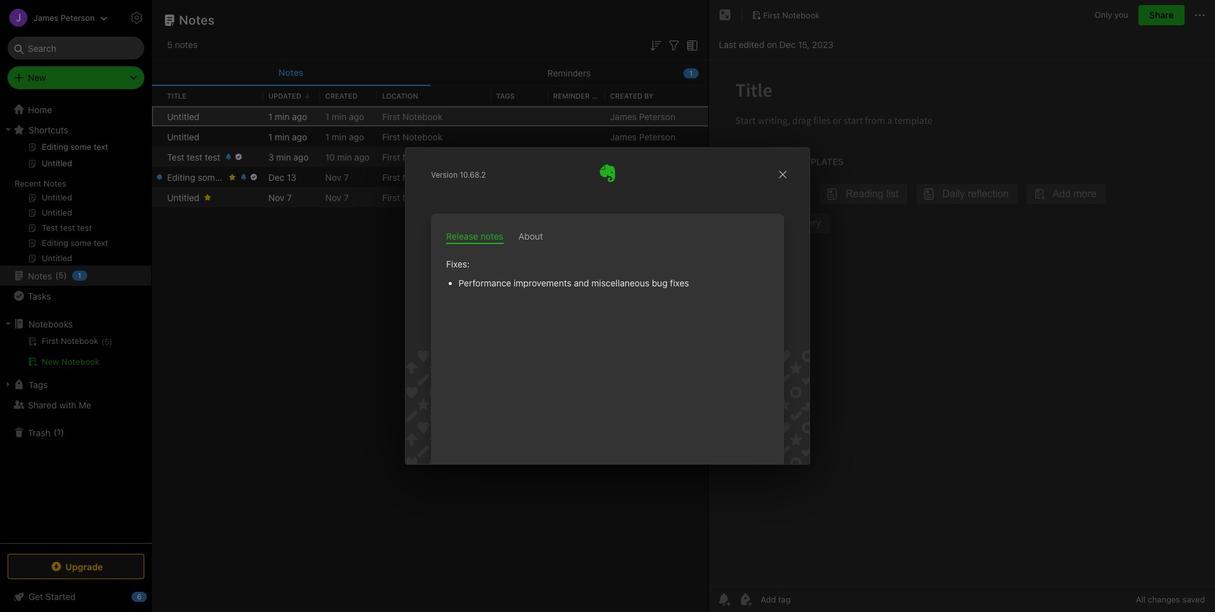 Task type: vqa. For each thing, say whether or not it's contained in the screenshot.
second 'Kendall Parks avatar' from right
no



Task type: locate. For each thing, give the bounding box(es) containing it.
) inside notes ( 5 )
[[64, 270, 67, 281]]

notes
[[175, 39, 198, 50], [481, 231, 503, 242]]

upgrade button
[[8, 555, 144, 580]]

1 untitled from the top
[[167, 111, 199, 122]]

changes
[[1148, 595, 1180, 605]]

0 horizontal spatial 5
[[58, 270, 64, 281]]

09:00 up 12/15/2023, 09:00 am
[[603, 152, 627, 162]]

tasks button
[[0, 286, 151, 306]]

0 horizontal spatial tags
[[28, 379, 48, 390]]

cell
[[152, 167, 162, 187]]

tree
[[0, 99, 152, 543]]

untitled up 'test'
[[167, 131, 199, 142]]

performance
[[459, 278, 511, 289]]

1 min ago
[[268, 111, 307, 122], [325, 111, 364, 122], [268, 131, 307, 142], [325, 131, 364, 142]]

first inside 'button'
[[763, 10, 780, 20]]

7
[[344, 172, 349, 183], [287, 192, 292, 203], [344, 192, 349, 203]]

1 vertical spatial tags
[[28, 379, 48, 390]]

test right 'test'
[[187, 152, 202, 162]]

shortcuts button
[[0, 120, 151, 140]]

fixes:
[[446, 259, 470, 270]]

10
[[325, 152, 335, 162]]

5 up title
[[167, 39, 173, 50]]

notebook inside 'button'
[[782, 10, 820, 20]]

2023
[[812, 39, 834, 50]]

saved
[[1183, 595, 1205, 605]]

recent
[[15, 179, 41, 189]]

2 vertical spatial untitled
[[167, 192, 199, 203]]

reminder
[[553, 92, 590, 100]]

dec 13
[[268, 172, 296, 183]]

peterson
[[639, 111, 676, 122], [639, 131, 676, 142], [639, 152, 676, 162], [639, 172, 676, 183]]

text
[[222, 172, 238, 183]]

0 vertical spatial dec
[[780, 39, 796, 50]]

test
[[187, 152, 202, 162], [205, 152, 220, 162]]

new up tags button
[[42, 357, 59, 367]]

new notebook group
[[0, 334, 151, 375]]

0 vertical spatial (
[[55, 270, 58, 281]]

dec inside 'note window' element
[[780, 39, 796, 50]]

None search field
[[16, 37, 135, 60]]

created down notes button
[[325, 92, 358, 100]]

james up 12/15/2023, 09:00 am
[[610, 152, 637, 162]]

tasks
[[28, 291, 51, 302]]

test up 'some' at the left of page
[[205, 152, 220, 162]]

1 vertical spatial 09:00
[[603, 172, 628, 183]]

5 up tasks button
[[58, 270, 64, 281]]

james up 12/17/2023, 09:00 am
[[610, 131, 637, 142]]

row group
[[152, 106, 833, 208]]

notebook inside button
[[61, 357, 100, 367]]

last
[[719, 39, 736, 50]]

new notebook
[[42, 357, 100, 367]]

(
[[55, 270, 58, 281], [54, 427, 57, 438]]

james
[[610, 111, 637, 122], [610, 131, 637, 142], [610, 152, 637, 162], [610, 172, 637, 183]]

( inside notes ( 5 )
[[55, 270, 58, 281]]

0 vertical spatial untitled
[[167, 111, 199, 122]]

ago
[[292, 111, 307, 122], [349, 111, 364, 122], [292, 131, 307, 142], [349, 131, 364, 142], [293, 152, 309, 162], [354, 152, 370, 162]]

editing some text
[[167, 172, 238, 183]]

new inside button
[[42, 357, 59, 367]]

1 horizontal spatial 5
[[167, 39, 173, 50]]

recent notes
[[15, 179, 66, 189]]

1 test from the left
[[187, 152, 202, 162]]

3 peterson from the top
[[639, 152, 676, 162]]

1 vertical spatial )
[[61, 427, 64, 438]]

notes up updated
[[279, 67, 303, 78]]

1 horizontal spatial dec
[[780, 39, 796, 50]]

4 james peterson from the top
[[610, 172, 676, 183]]

min
[[275, 111, 290, 122], [332, 111, 347, 122], [275, 131, 290, 142], [332, 131, 347, 142], [276, 152, 291, 162], [337, 152, 352, 162]]

created for created
[[325, 92, 358, 100]]

dec inside row group
[[268, 172, 285, 183]]

first
[[763, 10, 780, 20], [382, 111, 400, 122], [382, 131, 400, 142], [382, 152, 400, 162], [382, 172, 400, 183], [382, 192, 400, 203]]

12/17/2023, 09:00 am
[[553, 152, 643, 162]]

( up tasks button
[[55, 270, 58, 281]]

am for 12/15/2023, 09:00 am
[[630, 172, 644, 183]]

09:00 for 12/15/2023,
[[603, 172, 628, 183]]

dec right on
[[780, 39, 796, 50]]

0 vertical spatial notes
[[175, 39, 198, 50]]

5
[[167, 39, 173, 50], [58, 270, 64, 281]]

0 vertical spatial am
[[629, 152, 643, 162]]

0 horizontal spatial created
[[325, 92, 358, 100]]

1 horizontal spatial created
[[610, 92, 643, 100]]

) right trash
[[61, 427, 64, 438]]

am down 12/17/2023, 09:00 am
[[630, 172, 644, 183]]

Note Editor text field
[[709, 61, 1215, 587]]

updated
[[268, 92, 301, 100]]

1 horizontal spatial test
[[205, 152, 220, 162]]

2 test from the left
[[205, 152, 220, 162]]

date
[[592, 92, 610, 100]]

notebook
[[782, 10, 820, 20], [403, 111, 443, 122], [403, 131, 443, 142], [403, 152, 443, 162], [403, 172, 443, 183], [403, 192, 443, 203], [61, 357, 100, 367]]

created
[[325, 92, 358, 100], [610, 92, 643, 100]]

test test test
[[167, 152, 220, 162]]

shared with me
[[28, 400, 91, 411]]

) for notes
[[64, 270, 67, 281]]

created left by at the right top of the page
[[610, 92, 643, 100]]

shared
[[28, 400, 57, 411]]

09:00 down 12/17/2023, 09:00 am
[[603, 172, 628, 183]]

tags
[[496, 92, 515, 100], [28, 379, 48, 390]]

( inside trash ( 1 )
[[54, 427, 57, 438]]

new for new
[[28, 72, 46, 83]]

am
[[629, 152, 643, 162], [630, 172, 644, 183]]

new inside popup button
[[28, 72, 46, 83]]

0 vertical spatial tab list
[[152, 61, 708, 86]]

0 vertical spatial new
[[28, 72, 46, 83]]

notes inside notes ( 5 )
[[28, 271, 52, 281]]

new button
[[8, 66, 144, 89]]

1 vertical spatial new
[[42, 357, 59, 367]]

2 peterson from the top
[[639, 131, 676, 142]]

1 vertical spatial notes
[[481, 231, 503, 242]]

notes right release
[[481, 231, 503, 242]]

untitled
[[167, 111, 199, 122], [167, 131, 199, 142], [167, 192, 199, 203]]

with
[[59, 400, 76, 411]]

first notebook
[[763, 10, 820, 20], [382, 111, 443, 122], [382, 131, 443, 142], [382, 152, 443, 162], [382, 172, 443, 183], [382, 192, 443, 203]]

1 vertical spatial am
[[630, 172, 644, 183]]

notes up title
[[175, 39, 198, 50]]

2 created from the left
[[610, 92, 643, 100]]

2 james peterson from the top
[[610, 131, 676, 142]]

editing
[[167, 172, 195, 183]]

1 vertical spatial 5
[[58, 270, 64, 281]]

all
[[1136, 595, 1146, 605]]

james peterson
[[610, 111, 676, 122], [610, 131, 676, 142], [610, 152, 676, 162], [610, 172, 676, 183]]

nov
[[325, 172, 342, 183], [268, 192, 285, 203], [325, 192, 342, 203]]

notebooks
[[28, 319, 73, 329]]

james down 12/17/2023, 09:00 am
[[610, 172, 637, 183]]

expand note image
[[718, 8, 733, 23]]

dec left the 13
[[268, 172, 285, 183]]

notes
[[179, 13, 215, 27], [279, 67, 303, 78], [44, 179, 66, 189], [28, 271, 52, 281]]

am for 12/17/2023, 09:00 am
[[629, 152, 643, 162]]

12/17/2023,
[[553, 152, 600, 162]]

improvements
[[514, 278, 572, 289]]

)
[[64, 270, 67, 281], [61, 427, 64, 438]]

1 horizontal spatial tags
[[496, 92, 515, 100]]

( right trash
[[54, 427, 57, 438]]

expand notebooks image
[[3, 319, 13, 329]]

10.68.2
[[460, 170, 486, 180]]

0 vertical spatial )
[[64, 270, 67, 281]]

notes up 5 notes
[[179, 13, 215, 27]]

0 vertical spatial 09:00
[[603, 152, 627, 162]]

notes up tasks
[[28, 271, 52, 281]]

0 horizontal spatial notes
[[175, 39, 198, 50]]

1 horizontal spatial notes
[[481, 231, 503, 242]]

tab list up miscellaneous
[[446, 214, 784, 244]]

notes inside tab list
[[481, 231, 503, 242]]

0 horizontal spatial dec
[[268, 172, 285, 183]]

1 created from the left
[[325, 92, 358, 100]]

notes right the recent
[[44, 179, 66, 189]]

notebooks link
[[0, 314, 151, 334]]

09:00
[[603, 152, 627, 162], [603, 172, 628, 183]]

add tag image
[[738, 593, 753, 608]]

shortcuts
[[28, 124, 68, 135]]

edited
[[739, 39, 765, 50]]

close image
[[775, 167, 791, 182]]

new
[[28, 72, 46, 83], [42, 357, 59, 367]]

3 james from the top
[[610, 152, 637, 162]]

james down 'created by'
[[610, 111, 637, 122]]

4 peterson from the top
[[639, 172, 676, 183]]

) for trash
[[61, 427, 64, 438]]

1 vertical spatial untitled
[[167, 131, 199, 142]]

tab list
[[152, 61, 708, 86], [446, 214, 784, 244]]

tab list up the location
[[152, 61, 708, 86]]

add a reminder image
[[717, 593, 732, 608]]

new up home
[[28, 72, 46, 83]]

1
[[690, 69, 693, 77], [268, 111, 272, 122], [325, 111, 329, 122], [268, 131, 272, 142], [325, 131, 329, 142], [78, 272, 81, 280], [57, 427, 61, 438]]

notes button
[[152, 61, 430, 86]]

1 vertical spatial (
[[54, 427, 57, 438]]

0 horizontal spatial test
[[187, 152, 202, 162]]

notes inside button
[[279, 67, 303, 78]]

untitled down editing in the top left of the page
[[167, 192, 199, 203]]

1 vertical spatial tab list
[[446, 214, 784, 244]]

1 vertical spatial dec
[[268, 172, 285, 183]]

2 james from the top
[[610, 131, 637, 142]]

untitled down title
[[167, 111, 199, 122]]

performance improvements and miscellaneous bug fixes
[[459, 278, 689, 289]]

am up 12/15/2023, 09:00 am
[[629, 152, 643, 162]]

) up tasks button
[[64, 270, 67, 281]]

) inside trash ( 1 )
[[61, 427, 64, 438]]

dec
[[780, 39, 796, 50], [268, 172, 285, 183]]



Task type: describe. For each thing, give the bounding box(es) containing it.
expand tags image
[[3, 380, 13, 390]]

note window element
[[709, 0, 1215, 613]]

3 untitled from the top
[[167, 192, 199, 203]]

1 inside trash ( 1 )
[[57, 427, 61, 438]]

0 vertical spatial tags
[[496, 92, 515, 100]]

0 vertical spatial 5
[[167, 39, 173, 50]]

share
[[1150, 9, 1174, 20]]

13
[[287, 172, 296, 183]]

recent notes group
[[0, 140, 151, 271]]

home
[[28, 104, 52, 115]]

09:00 for 12/17/2023,
[[603, 152, 627, 162]]

new notebook button
[[0, 354, 151, 370]]

about
[[519, 231, 543, 242]]

share button
[[1139, 5, 1185, 25]]

trash ( 1 )
[[28, 427, 64, 438]]

miscellaneous
[[592, 278, 650, 289]]

10 min ago
[[325, 152, 370, 162]]

new for new notebook
[[42, 357, 59, 367]]

you
[[1115, 10, 1129, 20]]

release
[[446, 231, 478, 242]]

reminders
[[548, 67, 591, 78]]

settings image
[[129, 10, 144, 25]]

home link
[[0, 99, 152, 120]]

4 james from the top
[[610, 172, 637, 183]]

first notebook inside 'button'
[[763, 10, 820, 20]]

row group containing untitled
[[152, 106, 833, 208]]

( for notes
[[55, 270, 58, 281]]

3 min ago
[[268, 152, 309, 162]]

1 peterson from the top
[[639, 111, 676, 122]]

tab list containing notes
[[152, 61, 708, 86]]

some
[[198, 172, 220, 183]]

notes ( 5 )
[[28, 270, 67, 281]]

all changes saved
[[1136, 595, 1205, 605]]

tags inside button
[[28, 379, 48, 390]]

tree containing home
[[0, 99, 152, 543]]

2 untitled from the top
[[167, 131, 199, 142]]

1 james from the top
[[610, 111, 637, 122]]

fixes
[[670, 278, 689, 289]]

test
[[167, 152, 184, 162]]

and
[[574, 278, 589, 289]]

tab list containing release notes
[[446, 214, 784, 244]]

first notebook button
[[748, 6, 824, 24]]

Search text field
[[16, 37, 135, 60]]

1 james peterson from the top
[[610, 111, 676, 122]]

12/15/2023, 09:00 am
[[553, 172, 644, 183]]

3 james peterson from the top
[[610, 152, 676, 162]]

upgrade
[[65, 562, 103, 573]]

only you
[[1095, 10, 1129, 20]]

release notes
[[446, 231, 503, 242]]

notes for 5 notes
[[175, 39, 198, 50]]

me
[[79, 400, 91, 411]]

last edited on dec 15, 2023
[[719, 39, 834, 50]]

15,
[[798, 39, 810, 50]]

( for trash
[[54, 427, 57, 438]]

5 inside notes ( 5 )
[[58, 270, 64, 281]]

bug
[[652, 278, 668, 289]]

5 notes
[[167, 39, 198, 50]]

3
[[268, 152, 274, 162]]

notes for release notes
[[481, 231, 503, 242]]

notes inside group
[[44, 179, 66, 189]]

location
[[382, 92, 418, 100]]

tags button
[[0, 375, 151, 395]]

12/15/2023,
[[553, 172, 601, 183]]

reminder date
[[553, 92, 610, 100]]

title
[[167, 92, 187, 100]]

about tab
[[519, 231, 543, 242]]

version
[[431, 170, 458, 180]]

trash
[[28, 428, 50, 438]]

created by
[[610, 92, 654, 100]]

only
[[1095, 10, 1113, 20]]

version 10.68.2
[[431, 170, 486, 180]]

release notes tab
[[446, 231, 503, 242]]

created for created by
[[610, 92, 643, 100]]

on
[[767, 39, 777, 50]]

by
[[644, 92, 654, 100]]

cell inside row group
[[152, 167, 162, 187]]

shared with me link
[[0, 395, 151, 415]]



